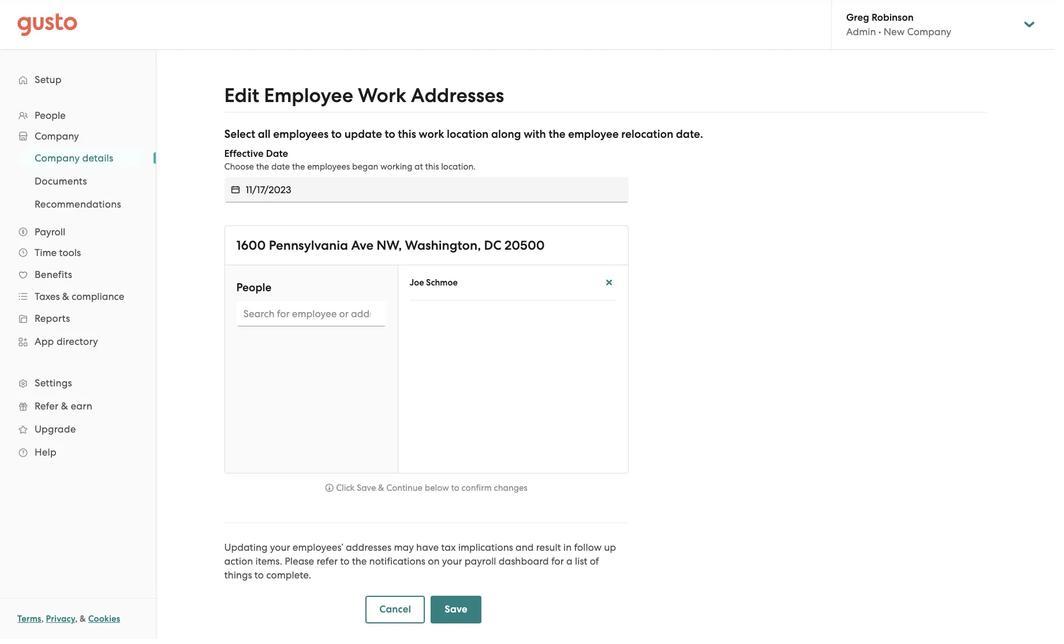Task type: vqa. For each thing, say whether or not it's contained in the screenshot.
Please
yes



Task type: locate. For each thing, give the bounding box(es) containing it.
documents link
[[21, 171, 144, 192]]

company details link
[[21, 148, 144, 169]]

1600
[[236, 238, 266, 254]]

& inside dropdown button
[[62, 291, 69, 303]]

effective
[[224, 148, 264, 160]]

Effective Date field
[[246, 177, 629, 203]]

your up items.
[[270, 542, 290, 554]]

update
[[345, 128, 382, 141]]

1 , from the left
[[41, 614, 44, 625]]

company up documents
[[35, 152, 80, 164]]

employees
[[273, 128, 329, 141], [307, 162, 350, 172]]

,
[[41, 614, 44, 625], [75, 614, 78, 625]]

settings
[[35, 378, 72, 389]]

company
[[908, 26, 952, 38], [35, 131, 79, 142], [35, 152, 80, 164]]

, left privacy
[[41, 614, 44, 625]]

tax
[[441, 542, 456, 554]]

0 vertical spatial people
[[35, 110, 66, 121]]

save down payroll at the bottom of page
[[445, 604, 468, 616]]

1 vertical spatial employees
[[307, 162, 350, 172]]

cookies
[[88, 614, 120, 625]]

this left work
[[398, 128, 416, 141]]

list
[[0, 105, 156, 464], [0, 147, 156, 216]]

employee
[[264, 84, 353, 107]]

reports link
[[12, 308, 144, 329]]

0 horizontal spatial people
[[35, 110, 66, 121]]

0 horizontal spatial ,
[[41, 614, 44, 625]]

20500
[[505, 238, 545, 254]]

updating
[[224, 542, 268, 554]]

employees left began
[[307, 162, 350, 172]]

app directory link
[[12, 331, 144, 352]]

&
[[62, 291, 69, 303], [61, 401, 68, 412], [378, 483, 384, 494], [80, 614, 86, 625]]

payroll
[[465, 556, 496, 568]]

0 vertical spatial company
[[908, 26, 952, 38]]

your down the tax at left bottom
[[442, 556, 462, 568]]

notifications
[[369, 556, 426, 568]]

joe
[[410, 278, 424, 288]]

have
[[416, 542, 439, 554]]

taxes & compliance
[[35, 291, 124, 303]]

location.
[[441, 162, 476, 172]]

your
[[270, 542, 290, 554], [442, 556, 462, 568]]

list
[[575, 556, 588, 568]]

1 horizontal spatial people
[[236, 281, 272, 295]]

upgrade link
[[12, 419, 144, 440]]

2 vertical spatial company
[[35, 152, 80, 164]]

continue
[[387, 483, 423, 494]]

date
[[266, 148, 288, 160]]

follow
[[574, 542, 602, 554]]

app
[[35, 336, 54, 348]]

relocation
[[622, 128, 674, 141]]

payroll
[[35, 226, 65, 238]]

company inside 'company details' link
[[35, 152, 80, 164]]

cookies button
[[88, 613, 120, 627]]

greg
[[847, 12, 870, 24]]

cancel
[[380, 604, 411, 616]]

0 horizontal spatial save
[[357, 483, 376, 494]]

and
[[516, 542, 534, 554]]

working
[[381, 162, 413, 172]]

may
[[394, 542, 414, 554]]

1 list from the top
[[0, 105, 156, 464]]

terms
[[17, 614, 41, 625]]

confirm
[[462, 483, 492, 494]]

1 vertical spatial this
[[425, 162, 439, 172]]

help link
[[12, 442, 144, 463]]

the down 'addresses'
[[352, 556, 367, 568]]

1 horizontal spatial ,
[[75, 614, 78, 625]]

this right at
[[425, 162, 439, 172]]

save right click
[[357, 483, 376, 494]]

employees'
[[293, 542, 344, 554]]

company for company details
[[35, 152, 80, 164]]

below
[[425, 483, 449, 494]]

list containing company details
[[0, 147, 156, 216]]

details
[[82, 152, 113, 164]]

complete.
[[266, 570, 311, 582]]

0 vertical spatial this
[[398, 128, 416, 141]]

select
[[224, 128, 255, 141]]

save inside button
[[445, 604, 468, 616]]

1 vertical spatial your
[[442, 556, 462, 568]]

, left the cookies
[[75, 614, 78, 625]]

click
[[336, 483, 355, 494]]

2 list from the top
[[0, 147, 156, 216]]

1 vertical spatial company
[[35, 131, 79, 142]]

upgrade
[[35, 424, 76, 435]]

date
[[271, 162, 290, 172]]

company inside company dropdown button
[[35, 131, 79, 142]]

time tools
[[35, 247, 81, 259]]

0 horizontal spatial this
[[398, 128, 416, 141]]

company up company details
[[35, 131, 79, 142]]

1 horizontal spatial save
[[445, 604, 468, 616]]

company button
[[12, 126, 144, 147]]

0 vertical spatial save
[[357, 483, 376, 494]]

1 horizontal spatial your
[[442, 556, 462, 568]]

gusto navigation element
[[0, 50, 156, 483]]

of
[[590, 556, 599, 568]]

the left date
[[256, 162, 269, 172]]

to left update at top
[[331, 128, 342, 141]]

people up company dropdown button
[[35, 110, 66, 121]]

updating your employees' addresses may have tax implications and result in follow up action items. please refer to the notifications on your payroll dashboard for a list of things to complete.
[[224, 542, 616, 582]]

0 horizontal spatial your
[[270, 542, 290, 554]]

company right new
[[908, 26, 952, 38]]

documents
[[35, 176, 87, 187]]

date.
[[676, 128, 703, 141]]

1 vertical spatial save
[[445, 604, 468, 616]]

payroll button
[[12, 222, 144, 243]]

0 vertical spatial your
[[270, 542, 290, 554]]

2 , from the left
[[75, 614, 78, 625]]

people down 1600
[[236, 281, 272, 295]]

all
[[258, 128, 271, 141]]

1 horizontal spatial this
[[425, 162, 439, 172]]

benefits link
[[12, 264, 144, 285]]

reports
[[35, 313, 70, 325]]

& right taxes
[[62, 291, 69, 303]]

employees up date
[[273, 128, 329, 141]]

to
[[331, 128, 342, 141], [385, 128, 395, 141], [451, 483, 460, 494], [340, 556, 350, 568], [255, 570, 264, 582]]

washington,
[[405, 238, 481, 254]]

this
[[398, 128, 416, 141], [425, 162, 439, 172]]

addresses
[[411, 84, 504, 107]]

save
[[357, 483, 376, 494], [445, 604, 468, 616]]

taxes
[[35, 291, 60, 303]]



Task type: describe. For each thing, give the bounding box(es) containing it.
in
[[564, 542, 572, 554]]

x image
[[605, 278, 614, 288]]

earn
[[71, 401, 92, 412]]

please
[[285, 556, 314, 568]]

settings link
[[12, 373, 144, 394]]

up
[[604, 542, 616, 554]]

joe schmoe
[[410, 278, 458, 288]]

save button
[[431, 597, 481, 624]]

along
[[491, 128, 521, 141]]

company details
[[35, 152, 113, 164]]

schmoe
[[426, 278, 458, 288]]

ave
[[351, 238, 374, 254]]

refer & earn link
[[12, 396, 144, 417]]

& left the cookies
[[80, 614, 86, 625]]

to right update at top
[[385, 128, 395, 141]]

dashboard
[[499, 556, 549, 568]]

dc
[[484, 238, 502, 254]]

recommendations
[[35, 199, 121, 210]]

cancel link
[[366, 597, 425, 624]]

1600 pennsylvania ave nw, washington, dc 20500
[[236, 238, 545, 254]]

for
[[552, 556, 564, 568]]

& left continue
[[378, 483, 384, 494]]

company for company
[[35, 131, 79, 142]]

things
[[224, 570, 252, 582]]

choose
[[224, 162, 254, 172]]

directory
[[57, 336, 98, 348]]

list containing people
[[0, 105, 156, 464]]

setup link
[[12, 69, 144, 90]]

refer & earn
[[35, 401, 92, 412]]

privacy
[[46, 614, 75, 625]]

changes
[[494, 483, 528, 494]]

benefits
[[35, 269, 72, 281]]

help
[[35, 447, 57, 459]]

company inside greg robinson admin • new company
[[908, 26, 952, 38]]

refer
[[35, 401, 59, 412]]

Search for employee or address search field
[[236, 301, 386, 327]]

calendar outline image
[[231, 184, 240, 196]]

to right below
[[451, 483, 460, 494]]

greg robinson admin • new company
[[847, 12, 952, 38]]

at
[[415, 162, 423, 172]]

people inside dropdown button
[[35, 110, 66, 121]]

pennsylvania
[[269, 238, 348, 254]]

& left earn
[[61, 401, 68, 412]]

nw,
[[377, 238, 402, 254]]

terms , privacy , & cookies
[[17, 614, 120, 625]]

this inside effective date choose the date the employees began working at this location.
[[425, 162, 439, 172]]

robinson
[[872, 12, 914, 24]]

work
[[358, 84, 407, 107]]

1 vertical spatial people
[[236, 281, 272, 295]]

action
[[224, 556, 253, 568]]

circle info image
[[325, 483, 334, 494]]

work
[[419, 128, 444, 141]]

home image
[[17, 13, 77, 36]]

edit employee work addresses
[[224, 84, 504, 107]]

setup
[[35, 74, 62, 85]]

with
[[524, 128, 546, 141]]

recommendations link
[[21, 194, 144, 215]]

employee
[[568, 128, 619, 141]]

taxes & compliance button
[[12, 286, 144, 307]]

addresses
[[346, 542, 392, 554]]

employees inside effective date choose the date the employees began working at this location.
[[307, 162, 350, 172]]

tools
[[59, 247, 81, 259]]

time
[[35, 247, 57, 259]]

time tools button
[[12, 243, 144, 263]]

new
[[884, 26, 905, 38]]

result
[[536, 542, 561, 554]]

0 vertical spatial employees
[[273, 128, 329, 141]]

terms link
[[17, 614, 41, 625]]

location
[[447, 128, 489, 141]]

app directory
[[35, 336, 98, 348]]

select all employees to update to this work location along with the employee relocation date.
[[224, 128, 703, 141]]

click save & continue below to confirm changes
[[336, 483, 528, 494]]

•
[[879, 26, 882, 38]]

items.
[[256, 556, 282, 568]]

a
[[567, 556, 573, 568]]

the inside 'updating your employees' addresses may have tax implications and result in follow up action items. please refer to the notifications on your payroll dashboard for a list of things to complete.'
[[352, 556, 367, 568]]

privacy link
[[46, 614, 75, 625]]

to right the refer
[[340, 556, 350, 568]]

effective date choose the date the employees began working at this location.
[[224, 148, 476, 172]]

people button
[[12, 105, 144, 126]]

to down items.
[[255, 570, 264, 582]]

implications
[[458, 542, 513, 554]]

refer
[[317, 556, 338, 568]]

the right with
[[549, 128, 566, 141]]

the right date
[[292, 162, 305, 172]]

compliance
[[72, 291, 124, 303]]

on
[[428, 556, 440, 568]]

edit
[[224, 84, 259, 107]]



